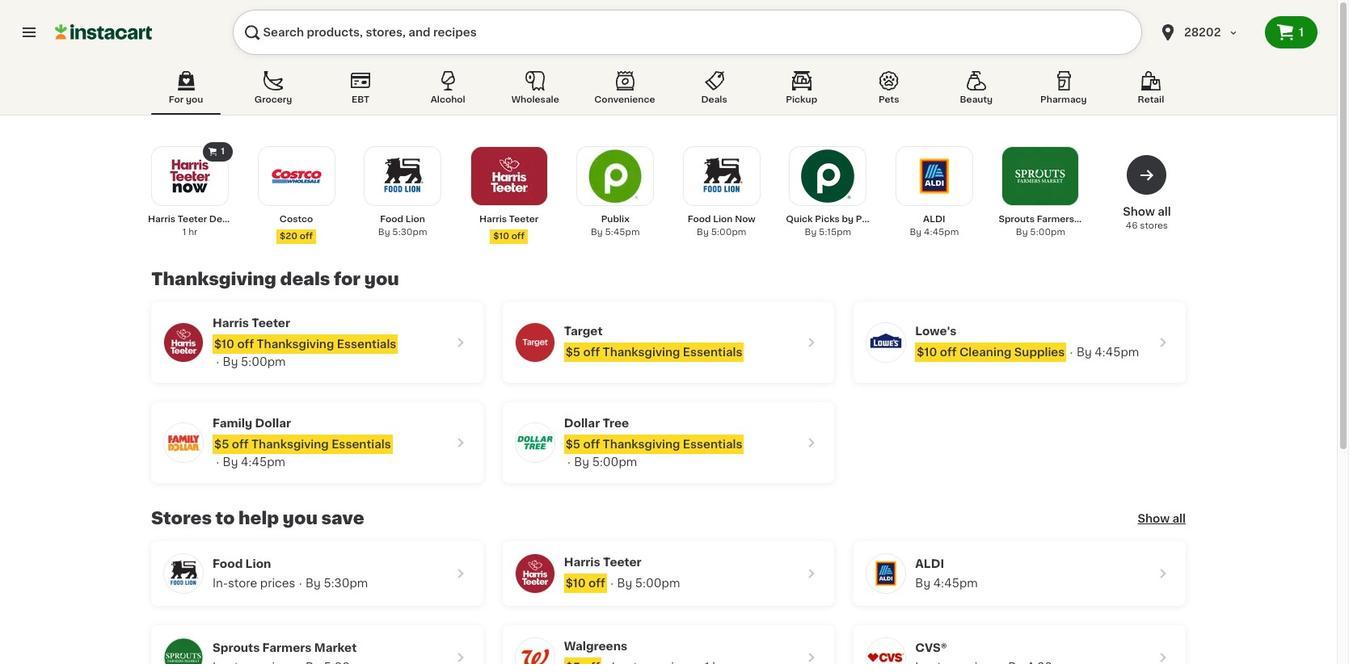 Task type: locate. For each thing, give the bounding box(es) containing it.
$10 for $10 off cleaning supplies
[[917, 347, 938, 358]]

lion for food lion now by 5:00pm
[[714, 215, 733, 224]]

save
[[322, 510, 364, 527]]

1 vertical spatial all
[[1173, 514, 1187, 525]]

by 5:30pm
[[306, 578, 368, 590]]

dollar left tree
[[564, 418, 600, 429]]

aldi down aldi image
[[924, 215, 946, 224]]

0 horizontal spatial dollar
[[255, 418, 291, 429]]

thanksgiving down tree
[[603, 439, 681, 451]]

lion inside the food lion now by 5:00pm
[[714, 215, 733, 224]]

0 horizontal spatial market
[[314, 643, 357, 654]]

thanksgiving down the hr
[[151, 271, 277, 288]]

market
[[1077, 215, 1109, 224], [314, 643, 357, 654]]

$10 off cleaning supplies
[[917, 347, 1065, 358]]

None search field
[[233, 10, 1143, 55]]

by inside '$5 off thanksgiving essentials by 4:45pm'
[[223, 457, 238, 468]]

1 vertical spatial harris teeter image
[[516, 555, 555, 594]]

2 horizontal spatial food
[[688, 215, 711, 224]]

off inside harris teeter $10 off
[[512, 232, 525, 241]]

thanksgiving inside $10 off thanksgiving essentials by 5:00pm
[[257, 339, 334, 350]]

1 horizontal spatial sprouts
[[999, 215, 1035, 224]]

grocery
[[255, 95, 292, 104]]

0 horizontal spatial 1
[[183, 228, 186, 237]]

store
[[228, 578, 257, 590]]

0 horizontal spatial 5:30pm
[[324, 578, 368, 590]]

$5 down dollar tree
[[566, 439, 581, 451]]

2 publix from the left
[[856, 215, 885, 224]]

sprouts inside sprouts farmers market by 5:00pm
[[999, 215, 1035, 224]]

0 horizontal spatial sprouts farmers market image
[[164, 639, 203, 665]]

essentials inside '$5 off thanksgiving essentials by 4:45pm'
[[332, 439, 391, 451]]

farmers down prices
[[263, 643, 312, 654]]

aldi by 4:45pm right aldi icon
[[916, 559, 978, 590]]

food lion
[[213, 559, 271, 570]]

food for food lion by 5:30pm
[[380, 215, 404, 224]]

publix by 5:45pm
[[591, 215, 640, 237]]

0 horizontal spatial sprouts
[[213, 643, 260, 654]]

aldi by 4:45pm down aldi image
[[910, 215, 959, 237]]

1 horizontal spatial market
[[1077, 215, 1109, 224]]

quick picks by publix image
[[801, 149, 856, 204]]

4:45pm down aldi image
[[925, 228, 959, 237]]

$5 down family
[[214, 439, 229, 451]]

lion
[[406, 215, 425, 224], [714, 215, 733, 224], [246, 559, 271, 570]]

show
[[1124, 206, 1156, 218], [1138, 514, 1170, 525]]

5:00pm inside the food lion now by 5:00pm
[[712, 228, 747, 237]]

publix inside publix by 5:45pm
[[601, 215, 630, 224]]

$10 for $10 off
[[566, 578, 586, 590]]

sprouts farmers market image
[[1014, 149, 1069, 204], [164, 639, 203, 665]]

family dollar image
[[164, 424, 203, 463]]

0 vertical spatial you
[[186, 95, 203, 104]]

$10
[[494, 232, 510, 241], [214, 339, 235, 350], [917, 347, 938, 358], [566, 578, 586, 590]]

2 now from the left
[[735, 215, 756, 224]]

5:45pm
[[605, 228, 640, 237]]

harris teeter
[[213, 318, 290, 329], [564, 557, 642, 569]]

0 vertical spatial farmers
[[1037, 215, 1075, 224]]

2 horizontal spatial you
[[365, 271, 399, 288]]

aldi image
[[867, 555, 906, 594]]

market inside sprouts farmers market by 5:00pm
[[1077, 215, 1109, 224]]

2 dollar from the left
[[564, 418, 600, 429]]

pharmacy button
[[1030, 68, 1099, 115]]

2 vertical spatial 1
[[183, 228, 186, 237]]

dollar
[[255, 418, 291, 429], [564, 418, 600, 429]]

1
[[1300, 27, 1305, 38], [221, 147, 225, 156], [183, 228, 186, 237]]

4:45pm down the family dollar
[[241, 457, 285, 468]]

2 horizontal spatial 1
[[1300, 27, 1305, 38]]

1 horizontal spatial lion
[[406, 215, 425, 224]]

now inside 'harris teeter delivery now 1 hr'
[[250, 215, 270, 224]]

0 vertical spatial show
[[1124, 206, 1156, 218]]

$5 inside '$5 off thanksgiving essentials by 4:45pm'
[[214, 439, 229, 451]]

lion for food lion
[[246, 559, 271, 570]]

quick picks by publix by 5:15pm
[[786, 215, 885, 237]]

0 horizontal spatial harris teeter
[[213, 318, 290, 329]]

show inside the show all 46 stores
[[1124, 206, 1156, 218]]

by inside quick picks by publix by 5:15pm
[[805, 228, 817, 237]]

0 horizontal spatial food
[[213, 559, 243, 570]]

5:30pm
[[393, 228, 427, 237], [324, 578, 368, 590]]

1 vertical spatial sprouts
[[213, 643, 260, 654]]

1 horizontal spatial 1
[[221, 147, 225, 156]]

deals
[[280, 271, 330, 288]]

dollar right family
[[255, 418, 291, 429]]

1 horizontal spatial sprouts farmers market image
[[1014, 149, 1069, 204]]

show inside popup button
[[1138, 514, 1170, 525]]

thanksgiving inside '$5 off thanksgiving essentials by 4:45pm'
[[252, 439, 329, 451]]

0 horizontal spatial you
[[186, 95, 203, 104]]

retail
[[1139, 95, 1165, 104]]

2 vertical spatial you
[[283, 510, 318, 527]]

$5 down target at the left of page
[[566, 347, 581, 358]]

0 vertical spatial harris teeter
[[213, 318, 290, 329]]

sprouts
[[999, 215, 1035, 224], [213, 643, 260, 654]]

now down food lion now image
[[735, 215, 756, 224]]

you
[[186, 95, 203, 104], [365, 271, 399, 288], [283, 510, 318, 527]]

1 inside 'harris teeter delivery now 1 hr'
[[183, 228, 186, 237]]

4:45pm
[[925, 228, 959, 237], [1095, 347, 1140, 358], [241, 457, 285, 468], [934, 578, 978, 590]]

1 horizontal spatial farmers
[[1037, 215, 1075, 224]]

harris teeter image up harris teeter $10 off in the left top of the page
[[482, 149, 537, 204]]

harris teeter image
[[482, 149, 537, 204], [516, 555, 555, 594]]

off inside '$5 off thanksgiving essentials by 4:45pm'
[[232, 439, 249, 451]]

wholesale button
[[501, 68, 570, 115]]

1 vertical spatial show
[[1138, 514, 1170, 525]]

target image
[[516, 324, 555, 362]]

beauty button
[[942, 68, 1012, 115]]

1 horizontal spatial you
[[283, 510, 318, 527]]

0 horizontal spatial food lion image
[[164, 555, 203, 594]]

sprouts for sprouts farmers market
[[213, 643, 260, 654]]

thanksgiving down deals
[[257, 339, 334, 350]]

essentials inside $5 off thanksgiving essentials by 5:00pm
[[683, 439, 743, 451]]

0 vertical spatial aldi
[[924, 215, 946, 224]]

market down the by 5:30pm
[[314, 643, 357, 654]]

instacart image
[[55, 23, 152, 42]]

food for food lion
[[213, 559, 243, 570]]

1 horizontal spatial dollar
[[564, 418, 600, 429]]

0 vertical spatial sprouts farmers market image
[[1014, 149, 1069, 204]]

all for show all
[[1173, 514, 1187, 525]]

0 horizontal spatial lion
[[246, 559, 271, 570]]

publix up 5:45pm
[[601, 215, 630, 224]]

convenience button
[[588, 68, 662, 115]]

1 horizontal spatial harris teeter
[[564, 557, 642, 569]]

harris teeter $10 off
[[480, 215, 539, 241]]

farmers
[[1037, 215, 1075, 224], [263, 643, 312, 654]]

harris teeter up $10 off
[[564, 557, 642, 569]]

show all button
[[1138, 511, 1187, 527]]

1 vertical spatial aldi
[[916, 559, 945, 570]]

1 vertical spatial harris teeter
[[564, 557, 642, 569]]

off for $10 off
[[589, 578, 606, 590]]

1 vertical spatial you
[[365, 271, 399, 288]]

supplies
[[1015, 347, 1065, 358]]

market for sprouts farmers market by 5:00pm
[[1077, 215, 1109, 224]]

0 horizontal spatial all
[[1158, 206, 1172, 218]]

now right 'delivery'
[[250, 215, 270, 224]]

by inside sprouts farmers market by 5:00pm
[[1016, 228, 1028, 237]]

essentials inside $10 off thanksgiving essentials by 5:00pm
[[337, 339, 397, 350]]

food
[[380, 215, 404, 224], [688, 215, 711, 224], [213, 559, 243, 570]]

thanksgiving
[[151, 271, 277, 288], [257, 339, 334, 350], [603, 347, 681, 358], [252, 439, 329, 451], [603, 439, 681, 451]]

0 horizontal spatial farmers
[[263, 643, 312, 654]]

1 horizontal spatial publix
[[856, 215, 885, 224]]

1 vertical spatial 1
[[221, 147, 225, 156]]

off
[[300, 232, 313, 241], [512, 232, 525, 241], [237, 339, 254, 350], [584, 347, 600, 358], [940, 347, 957, 358], [232, 439, 249, 451], [584, 439, 600, 451], [589, 578, 606, 590]]

market left the 46
[[1077, 215, 1109, 224]]

0 vertical spatial 1
[[1300, 27, 1305, 38]]

harris teeter for $10 off
[[564, 557, 642, 569]]

0 horizontal spatial publix
[[601, 215, 630, 224]]

walgreens image
[[516, 639, 555, 665]]

harris
[[148, 215, 176, 224], [480, 215, 507, 224], [213, 318, 249, 329], [564, 557, 601, 569]]

food lion image
[[375, 149, 430, 204], [164, 555, 203, 594]]

1 horizontal spatial 5:30pm
[[393, 228, 427, 237]]

thanksgiving inside $5 off thanksgiving essentials by 5:00pm
[[603, 439, 681, 451]]

1 horizontal spatial now
[[735, 215, 756, 224]]

you for stores to help you save
[[283, 510, 318, 527]]

help
[[239, 510, 279, 527]]

$5
[[566, 347, 581, 358], [214, 439, 229, 451], [566, 439, 581, 451]]

picks
[[816, 215, 840, 224]]

harris inside 'harris teeter delivery now 1 hr'
[[148, 215, 176, 224]]

essentials for $10 off thanksgiving essentials by 5:00pm
[[337, 339, 397, 350]]

all inside show all popup button
[[1173, 514, 1187, 525]]

0 vertical spatial 5:30pm
[[393, 228, 427, 237]]

publix right by on the top right of the page
[[856, 215, 885, 224]]

pharmacy
[[1041, 95, 1088, 104]]

food inside food lion by 5:30pm
[[380, 215, 404, 224]]

deals button
[[680, 68, 749, 115]]

harris teeter down thanksgiving deals for you
[[213, 318, 290, 329]]

aldi image
[[907, 149, 962, 204]]

teeter inside harris teeter $10 off
[[509, 215, 539, 224]]

by inside $5 off thanksgiving essentials by 5:00pm
[[574, 457, 590, 468]]

tree
[[603, 418, 629, 429]]

1 horizontal spatial food
[[380, 215, 404, 224]]

beauty
[[960, 95, 993, 104]]

0 vertical spatial sprouts
[[999, 215, 1035, 224]]

farmers inside sprouts farmers market by 5:00pm
[[1037, 215, 1075, 224]]

publix
[[601, 215, 630, 224], [856, 215, 885, 224]]

0 vertical spatial market
[[1077, 215, 1109, 224]]

thanksgiving up tree
[[603, 347, 681, 358]]

by
[[378, 228, 390, 237], [591, 228, 603, 237], [697, 228, 709, 237], [805, 228, 817, 237], [910, 228, 922, 237], [1016, 228, 1028, 237], [1077, 347, 1093, 358], [223, 357, 238, 368], [223, 457, 238, 468], [574, 457, 590, 468], [306, 578, 321, 590], [617, 578, 633, 590], [916, 578, 931, 590]]

by 4:45pm
[[1077, 347, 1140, 358]]

off inside $10 off thanksgiving essentials by 5:00pm
[[237, 339, 254, 350]]

thanksgiving deals for you
[[151, 271, 399, 288]]

farmers left the 46
[[1037, 215, 1075, 224]]

harris teeter image left $10 off
[[516, 555, 555, 594]]

tab panel
[[143, 141, 1195, 665]]

ebt
[[352, 95, 370, 104]]

grocery button
[[239, 68, 308, 115]]

thanksgiving for dollar tree
[[603, 439, 681, 451]]

thanksgiving for harris teeter
[[257, 339, 334, 350]]

for
[[334, 271, 361, 288]]

thanksgiving down the family dollar
[[252, 439, 329, 451]]

0 vertical spatial all
[[1158, 206, 1172, 218]]

teeter inside 'harris teeter delivery now 1 hr'
[[178, 215, 207, 224]]

farmers for sprouts farmers market
[[263, 643, 312, 654]]

dollar tree image
[[516, 424, 555, 463]]

1 now from the left
[[250, 215, 270, 224]]

1 horizontal spatial all
[[1173, 514, 1187, 525]]

teeter
[[178, 215, 207, 224], [509, 215, 539, 224], [252, 318, 290, 329], [603, 557, 642, 569]]

2 horizontal spatial lion
[[714, 215, 733, 224]]

lion inside food lion by 5:30pm
[[406, 215, 425, 224]]

off inside $5 off thanksgiving essentials by 5:00pm
[[584, 439, 600, 451]]

costco image
[[269, 149, 324, 204]]

family
[[213, 418, 253, 429]]

show all 46 stores
[[1124, 206, 1172, 231]]

5:00pm inside sprouts farmers market by 5:00pm
[[1031, 228, 1066, 237]]

cvs® image
[[867, 639, 906, 665]]

food inside the food lion now by 5:00pm
[[688, 215, 711, 224]]

1 publix from the left
[[601, 215, 630, 224]]

$10 inside $10 off thanksgiving essentials by 5:00pm
[[214, 339, 235, 350]]

food lion image up food lion by 5:30pm
[[375, 149, 430, 204]]

aldi right aldi icon
[[916, 559, 945, 570]]

$20
[[280, 232, 298, 241]]

show for show all
[[1138, 514, 1170, 525]]

harris teeter delivery now 1 hr
[[148, 215, 270, 237]]

0 horizontal spatial now
[[250, 215, 270, 224]]

1 vertical spatial food lion image
[[164, 555, 203, 594]]

5:00pm inside $10 off thanksgiving essentials by 5:00pm
[[241, 357, 286, 368]]

1 vertical spatial market
[[314, 643, 357, 654]]

market for sprouts farmers market
[[314, 643, 357, 654]]

delivery
[[209, 215, 248, 224]]

market inside sprouts farmers market link
[[314, 643, 357, 654]]

pets
[[879, 95, 900, 104]]

food lion image left in-
[[164, 555, 203, 594]]

1 vertical spatial farmers
[[263, 643, 312, 654]]

28202 button
[[1149, 10, 1266, 55]]

1 dollar from the left
[[255, 418, 291, 429]]

all for show all 46 stores
[[1158, 206, 1172, 218]]

all inside the show all 46 stores
[[1158, 206, 1172, 218]]

1 horizontal spatial food lion image
[[375, 149, 430, 204]]

$5 inside $5 off thanksgiving essentials by 5:00pm
[[566, 439, 581, 451]]



Task type: describe. For each thing, give the bounding box(es) containing it.
costco $20 off
[[280, 215, 313, 241]]

1 inside button
[[1300, 27, 1305, 38]]

cvs® link
[[854, 626, 1187, 665]]

pickup button
[[767, 68, 837, 115]]

harris teeter for $10 off thanksgiving essentials
[[213, 318, 290, 329]]

$5 off thanksgiving essentials by 5:00pm
[[566, 439, 743, 468]]

by inside $10 off thanksgiving essentials by 5:00pm
[[223, 357, 238, 368]]

by inside food lion by 5:30pm
[[378, 228, 390, 237]]

wholesale
[[512, 95, 560, 104]]

sprouts farmers market link
[[151, 626, 483, 665]]

$10 off thanksgiving essentials by 5:00pm
[[214, 339, 397, 368]]

off for $5 off thanksgiving essentials
[[584, 347, 600, 358]]

essentials for $5 off thanksgiving essentials by 4:45pm
[[332, 439, 391, 451]]

target
[[564, 326, 603, 337]]

ebt button
[[326, 68, 396, 115]]

$5 for $5 off thanksgiving essentials by 5:00pm
[[566, 439, 581, 451]]

harris inside harris teeter $10 off
[[480, 215, 507, 224]]

$5 for $5 off thanksgiving essentials by 4:45pm
[[214, 439, 229, 451]]

by inside publix by 5:45pm
[[591, 228, 603, 237]]

1 button
[[1266, 16, 1318, 49]]

dollar tree
[[564, 418, 629, 429]]

deals
[[702, 95, 728, 104]]

0 vertical spatial aldi by 4:45pm
[[910, 215, 959, 237]]

thanksgiving for family dollar
[[252, 439, 329, 451]]

quick
[[786, 215, 813, 224]]

stores
[[151, 510, 212, 527]]

costco
[[280, 215, 313, 224]]

5:15pm
[[819, 228, 852, 237]]

prices
[[260, 578, 296, 590]]

0 vertical spatial harris teeter image
[[482, 149, 537, 204]]

sprouts farmers market
[[213, 643, 357, 654]]

pickup
[[786, 95, 818, 104]]

hr
[[189, 228, 198, 237]]

28202 button
[[1159, 10, 1256, 55]]

alcohol
[[431, 95, 466, 104]]

for you
[[169, 95, 203, 104]]

show all
[[1138, 514, 1187, 525]]

in-
[[213, 578, 228, 590]]

you for thanksgiving deals for you
[[365, 271, 399, 288]]

28202
[[1185, 27, 1222, 38]]

shop categories tab list
[[151, 68, 1187, 115]]

for
[[169, 95, 184, 104]]

tab panel containing thanksgiving deals for you
[[143, 141, 1195, 665]]

$5 off thanksgiving essentials by 4:45pm
[[214, 439, 391, 468]]

convenience
[[595, 95, 656, 104]]

off inside costco $20 off
[[300, 232, 313, 241]]

lowe's
[[916, 326, 957, 337]]

$10 inside harris teeter $10 off
[[494, 232, 510, 241]]

walgreens link
[[503, 626, 835, 665]]

off for $10 off cleaning supplies
[[940, 347, 957, 358]]

show for show all 46 stores
[[1124, 206, 1156, 218]]

$5 for $5 off thanksgiving essentials
[[566, 347, 581, 358]]

stores to help you save
[[151, 510, 364, 527]]

food lion by 5:30pm
[[378, 215, 427, 237]]

4:45pm up "cvs®"
[[934, 578, 978, 590]]

$10 off
[[566, 578, 606, 590]]

essentials for $5 off thanksgiving essentials
[[683, 347, 743, 358]]

now inside the food lion now by 5:00pm
[[735, 215, 756, 224]]

sprouts farmers market by 5:00pm
[[999, 215, 1109, 237]]

to
[[216, 510, 235, 527]]

cvs®
[[916, 643, 948, 654]]

for you button
[[151, 68, 221, 115]]

retail button
[[1117, 68, 1186, 115]]

lowe's image
[[867, 324, 906, 362]]

by
[[842, 215, 854, 224]]

pets button
[[855, 68, 924, 115]]

5:00pm inside $5 off thanksgiving essentials by 5:00pm
[[593, 457, 638, 468]]

$10 for $10 off thanksgiving essentials by 5:00pm
[[214, 339, 235, 350]]

4:45pm right supplies
[[1095, 347, 1140, 358]]

essentials for $5 off thanksgiving essentials by 5:00pm
[[683, 439, 743, 451]]

46
[[1127, 222, 1138, 231]]

alcohol button
[[413, 68, 483, 115]]

1 vertical spatial 5:30pm
[[324, 578, 368, 590]]

off for $10 off thanksgiving essentials by 5:00pm
[[237, 339, 254, 350]]

sprouts for sprouts farmers market by 5:00pm
[[999, 215, 1035, 224]]

0 vertical spatial food lion image
[[375, 149, 430, 204]]

harris teeter delivery now image
[[163, 149, 218, 204]]

walgreens
[[564, 641, 628, 653]]

1 vertical spatial sprouts farmers market image
[[164, 639, 203, 665]]

stores
[[1141, 222, 1169, 231]]

publix image
[[588, 149, 643, 204]]

by inside the food lion now by 5:00pm
[[697, 228, 709, 237]]

5:30pm inside food lion by 5:30pm
[[393, 228, 427, 237]]

you inside button
[[186, 95, 203, 104]]

in-store prices
[[213, 578, 296, 590]]

by 5:00pm
[[617, 578, 681, 590]]

food lion now by 5:00pm
[[688, 215, 756, 237]]

$5 off thanksgiving essentials
[[566, 347, 743, 358]]

off for $5 off thanksgiving essentials by 4:45pm
[[232, 439, 249, 451]]

farmers for sprouts farmers market by 5:00pm
[[1037, 215, 1075, 224]]

harris teeter image
[[164, 324, 203, 362]]

lion for food lion by 5:30pm
[[406, 215, 425, 224]]

food lion now image
[[695, 149, 750, 204]]

4:45pm inside '$5 off thanksgiving essentials by 4:45pm'
[[241, 457, 285, 468]]

family dollar
[[213, 418, 291, 429]]

cleaning
[[960, 347, 1012, 358]]

publix inside quick picks by publix by 5:15pm
[[856, 215, 885, 224]]

Search field
[[233, 10, 1143, 55]]

food for food lion now by 5:00pm
[[688, 215, 711, 224]]

off for $5 off thanksgiving essentials by 5:00pm
[[584, 439, 600, 451]]

1 vertical spatial aldi by 4:45pm
[[916, 559, 978, 590]]



Task type: vqa. For each thing, say whether or not it's contained in the screenshot.


